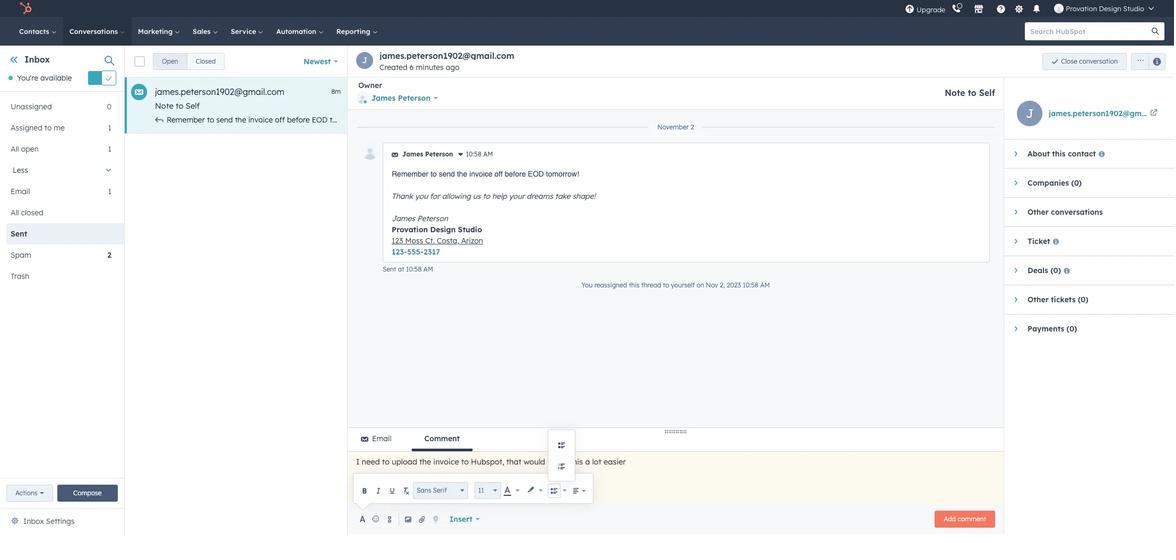 Task type: describe. For each thing, give the bounding box(es) containing it.
ct. inside james peterson provation design studio 123 moss ct. costa, arizon 123-555-2317
[[426, 236, 435, 246]]

ticket
[[1028, 237, 1051, 246]]

contacts link
[[13, 17, 63, 46]]

inbox for inbox
[[24, 54, 50, 65]]

1 horizontal spatial group
[[548, 484, 570, 498]]

november 2
[[658, 123, 694, 131]]

email inside button
[[372, 434, 392, 444]]

1 for open
[[108, 145, 112, 154]]

serif
[[433, 487, 447, 495]]

provation inside popup button
[[1067, 4, 1098, 13]]

sans serif
[[417, 487, 447, 495]]

dreams inside email from james.peterson1902@gmail.com with subject note to self row
[[503, 115, 529, 125]]

about this contact button
[[1005, 140, 1164, 168]]

arizon inside email from james.peterson1902@gmail.com with subject note to self row
[[788, 115, 810, 125]]

123-555-2317 link
[[392, 248, 440, 257]]

marketing
[[138, 27, 175, 36]]

comment
[[425, 434, 460, 444]]

notifications image
[[1033, 5, 1042, 14]]

(0) for deals (0)
[[1051, 266, 1062, 276]]

on
[[697, 281, 705, 289]]

2 horizontal spatial group
[[1128, 53, 1166, 70]]

caret image for ticket
[[1015, 238, 1018, 245]]

caret image for payments (0)
[[1015, 326, 1018, 332]]

trash
[[11, 272, 29, 282]]

payments
[[1028, 325, 1065, 334]]

newest button
[[297, 51, 345, 72]]

need
[[362, 457, 380, 467]]

james peterson image
[[1055, 4, 1064, 13]]

automation
[[276, 27, 319, 36]]

payments (0)
[[1028, 325, 1078, 334]]

james peterson inside 'popup button'
[[371, 93, 431, 103]]

2023
[[727, 281, 741, 289]]

james inside james peterson 'popup button'
[[371, 93, 396, 103]]

upgrade
[[917, 5, 946, 14]]

nov
[[706, 281, 719, 289]]

minutes
[[416, 63, 444, 72]]

note to self inside email from james.peterson1902@gmail.com with subject note to self row
[[155, 101, 200, 111]]

before for remember to send the invoice off before eod tomorrow!
[[505, 170, 526, 178]]

add comment
[[944, 516, 987, 524]]

for inside email from james.peterson1902@gmail.com with subject note to self row
[[406, 115, 416, 125]]

all closed
[[11, 208, 43, 218]]

1 horizontal spatial this
[[629, 281, 640, 289]]

james.peterson1902@gmail.com created 6 minutes ago
[[380, 50, 515, 72]]

123 inside james peterson provation design studio 123 moss ct. costa, arizon 123-555-2317
[[392, 236, 403, 246]]

0 horizontal spatial 10:58
[[406, 266, 422, 274]]

ago
[[446, 63, 460, 72]]

off for remember to send the invoice off before eod tomorrow!  thank you for allowing us to help your dreams take shape!  james peterson provation design studio 123 moss ct. costa, arizon 123-555-2317
[[275, 115, 285, 125]]

service
[[231, 27, 258, 36]]

james inside james peterson provation design studio 123 moss ct. costa, arizon 123-555-2317
[[392, 214, 415, 224]]

shape! inside email from james.peterson1902@gmail.com with subject note to self row
[[549, 115, 572, 125]]

conversations
[[69, 27, 120, 36]]

menu containing provation design studio
[[905, 0, 1162, 17]]

us inside email from james.peterson1902@gmail.com with subject note to self row
[[449, 115, 457, 125]]

automation link
[[270, 17, 330, 46]]

deals (0)
[[1028, 266, 1062, 276]]

11
[[479, 487, 484, 495]]

search button
[[1147, 22, 1165, 40]]

unassigned
[[11, 102, 52, 112]]

comment button
[[411, 429, 473, 452]]

other conversations button
[[1005, 198, 1164, 227]]

invoice for remember to send the invoice off before eod tomorrow!
[[470, 170, 493, 178]]

2 vertical spatial 10:58
[[743, 281, 759, 289]]

remember for remember to send the invoice off before eod tomorrow!
[[392, 170, 429, 178]]

sales link
[[186, 17, 224, 46]]

(0) right tickets
[[1079, 295, 1089, 305]]

1 vertical spatial us
[[473, 192, 481, 201]]

me
[[54, 123, 65, 133]]

other conversations
[[1028, 208, 1104, 217]]

actions button
[[6, 485, 53, 502]]

i
[[356, 457, 360, 467]]

other for other tickets (0)
[[1028, 295, 1049, 305]]

you
[[582, 281, 593, 289]]

provation inside email from james.peterson1902@gmail.com with subject note to self row
[[632, 115, 666, 125]]

2 inside main content
[[691, 123, 694, 131]]

calling icon button
[[948, 2, 966, 15]]

conversation
[[1080, 57, 1119, 65]]

james peterson provation design studio 123 moss ct. costa, arizon 123-555-2317
[[392, 214, 483, 257]]

the for remember to send the invoice off before eod tomorrow!  thank you for allowing us to help your dreams take shape!  james peterson provation design studio 123 moss ct. costa, arizon 123-555-2317
[[235, 115, 246, 125]]

1 horizontal spatial help
[[492, 192, 507, 201]]

design inside email from james.peterson1902@gmail.com with subject note to self row
[[668, 115, 692, 125]]

inbox settings link
[[23, 516, 75, 528]]

costa, inside email from james.peterson1902@gmail.com with subject note to self row
[[764, 115, 786, 125]]

1 vertical spatial shape!
[[573, 192, 596, 201]]

help image
[[997, 5, 1007, 14]]

upload
[[392, 457, 417, 467]]

hubspot link
[[13, 2, 40, 15]]

other tickets (0) button
[[1005, 286, 1164, 314]]

tomorrow! for remember to send the invoice off before eod tomorrow!
[[546, 170, 579, 178]]

conversations
[[1052, 208, 1104, 217]]

3 1 from the top
[[108, 187, 112, 197]]

1 horizontal spatial note to self
[[945, 88, 996, 98]]

all closed button
[[6, 203, 112, 224]]

peterson inside row
[[599, 115, 630, 125]]

make
[[548, 457, 568, 467]]

(0) for payments (0)
[[1067, 325, 1078, 334]]

1 vertical spatial for
[[430, 192, 440, 201]]

caret image for other conversations
[[1015, 209, 1018, 216]]

sans serif button
[[413, 483, 468, 500]]

2317 inside email from james.peterson1902@gmail.com with subject note to self row
[[842, 115, 858, 125]]

settings
[[46, 517, 75, 527]]

(0) for companies (0)
[[1072, 178, 1083, 188]]

moss inside james peterson provation design studio 123 moss ct. costa, arizon 123-555-2317
[[405, 236, 423, 246]]

1 vertical spatial your
[[509, 192, 525, 201]]

email button
[[348, 429, 405, 452]]

moss inside email from james.peterson1902@gmail.com with subject note to self row
[[732, 115, 750, 125]]

123- inside email from james.peterson1902@gmail.com with subject note to self row
[[812, 115, 827, 125]]

notifications button
[[1028, 0, 1046, 17]]

123- inside james peterson provation design studio 123 moss ct. costa, arizon 123-555-2317
[[392, 248, 408, 257]]

1 horizontal spatial am
[[484, 150, 493, 158]]

about
[[1028, 149, 1051, 159]]

1 vertical spatial allowing
[[442, 192, 471, 201]]

thank inside email from james.peterson1902@gmail.com with subject note to self row
[[368, 115, 389, 125]]

james.peterson1902@gmail.com link
[[1049, 107, 1169, 120]]

settings image
[[1015, 5, 1024, 14]]

lot
[[593, 457, 602, 467]]

you reassigned this thread to yourself on nov 2, 2023 10:58 am
[[582, 281, 770, 289]]

add
[[944, 516, 957, 524]]

design inside james peterson provation design studio 123 moss ct. costa, arizon 123-555-2317
[[430, 225, 456, 235]]

thread
[[642, 281, 662, 289]]

studio inside james peterson provation design studio 123 moss ct. costa, arizon 123-555-2317
[[458, 225, 482, 235]]

tickets
[[1052, 295, 1076, 305]]

1 vertical spatial you
[[415, 192, 428, 201]]

2 vertical spatial this
[[570, 457, 583, 467]]

help button
[[993, 0, 1011, 17]]

all for all open
[[11, 145, 19, 154]]

1 horizontal spatial invoice
[[434, 457, 459, 467]]

0 horizontal spatial am
[[424, 266, 433, 274]]

1 vertical spatial dreams
[[527, 192, 553, 201]]

1 vertical spatial james peterson
[[403, 150, 453, 158]]

1 vertical spatial 2
[[107, 251, 112, 260]]

6
[[410, 63, 414, 72]]

send for remember to send the invoice off before eod tomorrow!
[[439, 170, 455, 178]]

available
[[40, 73, 72, 83]]

marketplaces button
[[968, 0, 991, 17]]

remember to send the invoice off before eod tomorrow!
[[392, 170, 579, 178]]

reporting link
[[330, 17, 384, 46]]

help inside email from james.peterson1902@gmail.com with subject note to self row
[[468, 115, 483, 125]]

2 horizontal spatial am
[[761, 281, 770, 289]]

0 vertical spatial email
[[11, 187, 30, 197]]

2 horizontal spatial james.peterson1902@gmail.com
[[1049, 109, 1169, 118]]

8m
[[331, 88, 341, 96]]

555- inside james peterson provation design studio 123 moss ct. costa, arizon 123-555-2317
[[408, 248, 424, 257]]

james.peterson1902@gmail.com inside row
[[155, 87, 285, 97]]

0 vertical spatial note
[[945, 88, 966, 98]]

provation inside james peterson provation design studio 123 moss ct. costa, arizon 123-555-2317
[[392, 225, 428, 235]]

2 vertical spatial the
[[420, 457, 431, 467]]

closed
[[196, 57, 216, 65]]

companies (0) button
[[1005, 169, 1164, 198]]

note to self heading
[[945, 88, 996, 98]]

allowing inside email from james.peterson1902@gmail.com with subject note to self row
[[418, 115, 447, 125]]



Task type: locate. For each thing, give the bounding box(es) containing it.
us down ago on the left of page
[[449, 115, 457, 125]]

off for remember to send the invoice off before eod tomorrow!
[[495, 170, 503, 178]]

at
[[398, 266, 405, 274]]

send inside email from james.peterson1902@gmail.com with subject note to self row
[[216, 115, 233, 125]]

10:58 am
[[466, 150, 493, 158]]

0 horizontal spatial note to self
[[155, 101, 200, 111]]

1 caret image from the top
[[1015, 151, 1018, 157]]

companies (0)
[[1028, 178, 1083, 188]]

caret image inside payments (0) dropdown button
[[1015, 326, 1018, 332]]

james.peterson1902@gmail.com down closed button
[[155, 87, 285, 97]]

conversations link
[[63, 17, 132, 46]]

(0) right deals
[[1051, 266, 1062, 276]]

caret image inside about this contact dropdown button
[[1015, 151, 1018, 157]]

1 horizontal spatial 10:58
[[466, 150, 482, 158]]

1 vertical spatial the
[[457, 170, 468, 178]]

studio down the thank you for allowing us to help your dreams take shape!
[[458, 225, 482, 235]]

take
[[531, 115, 547, 125], [555, 192, 571, 201]]

this
[[1053, 149, 1066, 159], [629, 281, 640, 289], [570, 457, 583, 467]]

studio inside popup button
[[1124, 4, 1145, 13]]

i need to upload the invoice to hubspot, that would make this a lot easier
[[356, 457, 626, 467]]

email
[[11, 187, 30, 197], [372, 434, 392, 444]]

james.peterson1902@gmail.com up ago on the left of page
[[380, 50, 515, 61]]

1 vertical spatial off
[[495, 170, 503, 178]]

caret image
[[1015, 180, 1018, 186], [1015, 209, 1018, 216], [1015, 297, 1018, 303], [1015, 326, 1018, 332]]

yourself
[[671, 281, 695, 289]]

this inside dropdown button
[[1053, 149, 1066, 159]]

this right about
[[1053, 149, 1066, 159]]

a
[[586, 457, 590, 467]]

comment
[[958, 516, 987, 524]]

0 horizontal spatial your
[[485, 115, 501, 125]]

2 horizontal spatial 10:58
[[743, 281, 759, 289]]

sent for sent at 10:58 am
[[383, 266, 396, 274]]

invoice inside email from james.peterson1902@gmail.com with subject note to self row
[[248, 115, 273, 125]]

james peterson left more info image
[[403, 150, 453, 158]]

1 vertical spatial note
[[155, 101, 174, 111]]

all for all closed
[[11, 208, 19, 218]]

easier
[[604, 457, 626, 467]]

this left a
[[570, 457, 583, 467]]

1 horizontal spatial moss
[[732, 115, 750, 125]]

0 vertical spatial off
[[275, 115, 285, 125]]

inbox settings
[[23, 517, 75, 527]]

0 horizontal spatial james.peterson1902@gmail.com
[[155, 87, 285, 97]]

0 horizontal spatial note
[[155, 101, 174, 111]]

caret image left deals
[[1015, 268, 1018, 274]]

0 vertical spatial note to self
[[945, 88, 996, 98]]

eod for remember to send the invoice off before eod tomorrow!
[[528, 170, 544, 178]]

0 vertical spatial design
[[1100, 4, 1122, 13]]

calling icon image
[[952, 4, 962, 14]]

costa,
[[764, 115, 786, 125], [437, 236, 459, 246]]

caret image for deals (0)
[[1015, 268, 1018, 274]]

would
[[524, 457, 546, 467]]

created
[[380, 63, 408, 72]]

caret image inside deals (0) dropdown button
[[1015, 268, 1018, 274]]

0 vertical spatial for
[[406, 115, 416, 125]]

0 vertical spatial james.peterson1902@gmail.com
[[380, 50, 515, 61]]

0 horizontal spatial ct.
[[426, 236, 435, 246]]

123 right november 2
[[719, 115, 730, 125]]

2 all from the top
[[11, 208, 19, 218]]

10:58
[[466, 150, 482, 158], [406, 266, 422, 274], [743, 281, 759, 289]]

all open
[[11, 145, 39, 154]]

caret image inside other tickets (0) dropdown button
[[1015, 297, 1018, 303]]

1 1 from the top
[[108, 123, 112, 133]]

caret image left payments
[[1015, 326, 1018, 332]]

1 horizontal spatial email
[[372, 434, 392, 444]]

other inside dropdown button
[[1028, 295, 1049, 305]]

actions
[[15, 490, 38, 498]]

off inside email from james.peterson1902@gmail.com with subject note to self row
[[275, 115, 285, 125]]

owner
[[359, 81, 382, 90]]

0 vertical spatial this
[[1053, 149, 1066, 159]]

1 vertical spatial 123
[[392, 236, 403, 246]]

0 horizontal spatial group
[[153, 53, 225, 70]]

tomorrow! inside email from james.peterson1902@gmail.com with subject note to self row
[[330, 115, 366, 125]]

contacts
[[19, 27, 51, 36]]

eod inside email from james.peterson1902@gmail.com with subject note to self row
[[312, 115, 328, 125]]

1 vertical spatial provation
[[632, 115, 666, 125]]

less
[[13, 166, 28, 175]]

companies
[[1028, 178, 1070, 188]]

sent button
[[6, 224, 112, 245]]

all left 'closed'
[[11, 208, 19, 218]]

4 caret image from the top
[[1015, 326, 1018, 332]]

123
[[719, 115, 730, 125], [392, 236, 403, 246]]

arizon inside james peterson provation design studio 123 moss ct. costa, arizon 123-555-2317
[[461, 236, 483, 246]]

1 vertical spatial eod
[[528, 170, 544, 178]]

1 vertical spatial 10:58
[[406, 266, 422, 274]]

sent inside button
[[11, 230, 27, 239]]

1 vertical spatial studio
[[694, 115, 717, 125]]

main content containing james.peterson1902@gmail.com
[[125, 46, 1175, 535]]

caret image inside other conversations 'dropdown button'
[[1015, 209, 1018, 216]]

0 vertical spatial 123-
[[812, 115, 827, 125]]

moss
[[732, 115, 750, 125], [405, 236, 423, 246]]

shape!
[[549, 115, 572, 125], [573, 192, 596, 201]]

other up ticket
[[1028, 208, 1049, 217]]

1 horizontal spatial take
[[555, 192, 571, 201]]

dreams
[[503, 115, 529, 125], [527, 192, 553, 201]]

this left thread
[[629, 281, 640, 289]]

group containing open
[[153, 53, 225, 70]]

payments (0) button
[[1005, 315, 1164, 344]]

555- inside email from james.peterson1902@gmail.com with subject note to self row
[[827, 115, 842, 125]]

inbox
[[24, 54, 50, 65], [23, 517, 44, 527]]

1 horizontal spatial off
[[495, 170, 503, 178]]

close
[[1062, 57, 1078, 65]]

group down search button
[[1128, 53, 1166, 70]]

1 horizontal spatial ct.
[[753, 115, 762, 125]]

1 horizontal spatial costa,
[[764, 115, 786, 125]]

add comment group
[[935, 511, 996, 528]]

other tickets (0)
[[1028, 295, 1089, 305]]

0 horizontal spatial before
[[287, 115, 310, 125]]

1 caret image from the top
[[1015, 180, 1018, 186]]

for down james peterson 'popup button'
[[406, 115, 416, 125]]

costa, inside james peterson provation design studio 123 moss ct. costa, arizon 123-555-2317
[[437, 236, 459, 246]]

other for other conversations
[[1028, 208, 1049, 217]]

2 horizontal spatial studio
[[1124, 4, 1145, 13]]

caret image inside ticket "dropdown button"
[[1015, 238, 1018, 245]]

caret image left "other tickets (0)"
[[1015, 297, 1018, 303]]

off
[[275, 115, 285, 125], [495, 170, 503, 178]]

more info image
[[458, 152, 464, 158]]

november
[[658, 123, 689, 131]]

before inside email from james.peterson1902@gmail.com with subject note to self row
[[287, 115, 310, 125]]

close conversation button
[[1043, 53, 1128, 70]]

2 vertical spatial studio
[[458, 225, 482, 235]]

tomorrow! for remember to send the invoice off before eod tomorrow!  thank you for allowing us to help your dreams take shape!  james peterson provation design studio 123 moss ct. costa, arizon 123-555-2317
[[330, 115, 366, 125]]

that
[[507, 457, 522, 467]]

for up james peterson provation design studio 123 moss ct. costa, arizon 123-555-2317
[[430, 192, 440, 201]]

0 horizontal spatial 123
[[392, 236, 403, 246]]

compose button
[[57, 485, 118, 502]]

allowing down remember to send the invoice off before eod tomorrow!
[[442, 192, 471, 201]]

am down the 123-555-2317 link
[[424, 266, 433, 274]]

0 vertical spatial provation
[[1067, 4, 1098, 13]]

your
[[485, 115, 501, 125], [509, 192, 525, 201]]

peterson inside 'popup button'
[[398, 93, 431, 103]]

1 horizontal spatial for
[[430, 192, 440, 201]]

inbox up the you're available at the left of the page
[[24, 54, 50, 65]]

reassigned
[[595, 281, 628, 289]]

search image
[[1153, 28, 1160, 35]]

Search HubSpot search field
[[1026, 22, 1156, 40]]

thank down james peterson 'popup button'
[[368, 115, 389, 125]]

10:58 right more info image
[[466, 150, 482, 158]]

Closed button
[[187, 53, 225, 70]]

1 horizontal spatial your
[[509, 192, 525, 201]]

2 horizontal spatial invoice
[[470, 170, 493, 178]]

1 vertical spatial thank
[[392, 192, 413, 201]]

1 all from the top
[[11, 145, 19, 154]]

0 vertical spatial the
[[235, 115, 246, 125]]

(0) right companies
[[1072, 178, 1083, 188]]

sent at 10:58 am
[[383, 266, 433, 274]]

allowing
[[418, 115, 447, 125], [442, 192, 471, 201]]

Open button
[[153, 53, 187, 70]]

james
[[371, 93, 396, 103], [574, 115, 597, 125], [403, 150, 424, 158], [392, 214, 415, 224]]

you
[[391, 115, 404, 125], [415, 192, 428, 201]]

thank up james peterson provation design studio 123 moss ct. costa, arizon 123-555-2317
[[392, 192, 413, 201]]

10:58 right 2023
[[743, 281, 759, 289]]

deals
[[1028, 266, 1049, 276]]

group down the sales
[[153, 53, 225, 70]]

hubspot image
[[19, 2, 32, 15]]

0 vertical spatial thank
[[368, 115, 389, 125]]

james peterson button
[[356, 90, 438, 106]]

1 horizontal spatial 555-
[[827, 115, 842, 125]]

1 horizontal spatial self
[[980, 88, 996, 98]]

before for remember to send the invoice off before eod tomorrow!  thank you for allowing us to help your dreams take shape!  james peterson provation design studio 123 moss ct. costa, arizon 123-555-2317
[[287, 115, 310, 125]]

sales
[[193, 27, 213, 36]]

marketplaces image
[[975, 5, 984, 14]]

the
[[235, 115, 246, 125], [457, 170, 468, 178], [420, 457, 431, 467]]

compose
[[73, 490, 102, 498]]

0 vertical spatial sent
[[11, 230, 27, 239]]

you're available
[[17, 73, 72, 83]]

3 caret image from the top
[[1015, 297, 1018, 303]]

sent up spam
[[11, 230, 27, 239]]

send for remember to send the invoice off before eod tomorrow!  thank you for allowing us to help your dreams take shape!  james peterson provation design studio 123 moss ct. costa, arizon 123-555-2317
[[216, 115, 233, 125]]

the for remember to send the invoice off before eod tomorrow!
[[457, 170, 468, 178]]

1 vertical spatial tomorrow!
[[546, 170, 579, 178]]

you're available image
[[8, 76, 13, 80]]

2 caret image from the top
[[1015, 209, 1018, 216]]

(0) right payments
[[1067, 325, 1078, 334]]

1 for to
[[108, 123, 112, 133]]

other left tickets
[[1028, 295, 1049, 305]]

caret image left ticket
[[1015, 238, 1018, 245]]

remember inside email from james.peterson1902@gmail.com with subject note to self row
[[167, 115, 205, 125]]

0 vertical spatial 10:58
[[466, 150, 482, 158]]

0 vertical spatial you
[[391, 115, 404, 125]]

2 other from the top
[[1028, 295, 1049, 305]]

take inside email from james.peterson1902@gmail.com with subject note to self row
[[531, 115, 547, 125]]

1 horizontal spatial eod
[[528, 170, 544, 178]]

james peterson down created
[[371, 93, 431, 103]]

your down remember to send the invoice off before eod tomorrow!
[[509, 192, 525, 201]]

0 horizontal spatial arizon
[[461, 236, 483, 246]]

1 vertical spatial this
[[629, 281, 640, 289]]

1 horizontal spatial thank
[[392, 192, 413, 201]]

email from james.peterson1902@gmail.com with subject note to self row
[[125, 78, 858, 134]]

0 horizontal spatial 2
[[107, 251, 112, 260]]

0 vertical spatial arizon
[[788, 115, 810, 125]]

upgrade image
[[906, 5, 915, 14]]

1 vertical spatial email
[[372, 434, 392, 444]]

self inside row
[[186, 101, 200, 111]]

0 vertical spatial your
[[485, 115, 501, 125]]

caret image left other conversations
[[1015, 209, 1018, 216]]

0 horizontal spatial moss
[[405, 236, 423, 246]]

123 up the 123-555-2317 link
[[392, 236, 403, 246]]

0 vertical spatial send
[[216, 115, 233, 125]]

123 inside email from james.peterson1902@gmail.com with subject note to self row
[[719, 115, 730, 125]]

peterson
[[398, 93, 431, 103], [599, 115, 630, 125], [425, 150, 453, 158], [417, 214, 448, 224]]

james.peterson1902@gmail.com up about this contact dropdown button
[[1049, 109, 1169, 118]]

caret image inside the companies (0) dropdown button
[[1015, 180, 1018, 186]]

self
[[980, 88, 996, 98], [186, 101, 200, 111]]

2 vertical spatial caret image
[[1015, 268, 1018, 274]]

2 horizontal spatial the
[[457, 170, 468, 178]]

sent left at
[[383, 266, 396, 274]]

0 vertical spatial tomorrow!
[[330, 115, 366, 125]]

all
[[11, 145, 19, 154], [11, 208, 19, 218]]

james inside email from james.peterson1902@gmail.com with subject note to self row
[[574, 115, 597, 125]]

3 caret image from the top
[[1015, 268, 1018, 274]]

0 vertical spatial 1
[[108, 123, 112, 133]]

0 vertical spatial moss
[[732, 115, 750, 125]]

2 caret image from the top
[[1015, 238, 1018, 245]]

reporting
[[337, 27, 373, 36]]

allowing down james peterson 'popup button'
[[418, 115, 447, 125]]

0 vertical spatial caret image
[[1015, 151, 1018, 157]]

group
[[153, 53, 225, 70], [1128, 53, 1166, 70], [548, 484, 570, 498]]

0 vertical spatial self
[[980, 88, 996, 98]]

provation design studio button
[[1048, 0, 1161, 17]]

1 vertical spatial costa,
[[437, 236, 459, 246]]

insert button
[[443, 509, 487, 531]]

am right 2023
[[761, 281, 770, 289]]

0 horizontal spatial us
[[449, 115, 457, 125]]

0 vertical spatial eod
[[312, 115, 328, 125]]

open
[[21, 145, 39, 154]]

sent
[[11, 230, 27, 239], [383, 266, 396, 274]]

studio
[[1124, 4, 1145, 13], [694, 115, 717, 125], [458, 225, 482, 235]]

you up james peterson provation design studio 123 moss ct. costa, arizon 123-555-2317
[[415, 192, 428, 201]]

caret image left companies
[[1015, 180, 1018, 186]]

1 vertical spatial arizon
[[461, 236, 483, 246]]

thank you for allowing us to help your dreams take shape!
[[392, 192, 596, 201]]

studio up the search hubspot search field
[[1124, 4, 1145, 13]]

note inside row
[[155, 101, 174, 111]]

your inside email from james.peterson1902@gmail.com with subject note to self row
[[485, 115, 501, 125]]

assigned
[[11, 123, 42, 133]]

0 vertical spatial studio
[[1124, 4, 1145, 13]]

caret image
[[1015, 151, 1018, 157], [1015, 238, 1018, 245], [1015, 268, 1018, 274]]

invoice for remember to send the invoice off before eod tomorrow!  thank you for allowing us to help your dreams take shape!  james peterson provation design studio 123 moss ct. costa, arizon 123-555-2317
[[248, 115, 273, 125]]

0 vertical spatial before
[[287, 115, 310, 125]]

eod for remember to send the invoice off before eod tomorrow!  thank you for allowing us to help your dreams take shape!  james peterson provation design studio 123 moss ct. costa, arizon 123-555-2317
[[312, 115, 328, 125]]

us down remember to send the invoice off before eod tomorrow!
[[473, 192, 481, 201]]

james peterson
[[371, 93, 431, 103], [403, 150, 453, 158]]

am up remember to send the invoice off before eod tomorrow!
[[484, 150, 493, 158]]

group down make
[[548, 484, 570, 498]]

0 horizontal spatial costa,
[[437, 236, 459, 246]]

2,
[[720, 281, 725, 289]]

menu
[[905, 0, 1162, 17]]

0 horizontal spatial invoice
[[248, 115, 273, 125]]

peterson inside james peterson provation design studio 123 moss ct. costa, arizon 123-555-2317
[[417, 214, 448, 224]]

2 horizontal spatial provation
[[1067, 4, 1098, 13]]

0 vertical spatial 2
[[691, 123, 694, 131]]

help down remember to send the invoice off before eod tomorrow!
[[492, 192, 507, 201]]

2317 inside james peterson provation design studio 123 moss ct. costa, arizon 123-555-2317
[[424, 248, 440, 257]]

you inside email from james.peterson1902@gmail.com with subject note to self row
[[391, 115, 404, 125]]

remember for remember to send the invoice off before eod tomorrow!  thank you for allowing us to help your dreams take shape!  james peterson provation design studio 123 moss ct. costa, arizon 123-555-2317
[[167, 115, 205, 125]]

studio right november
[[694, 115, 717, 125]]

1 horizontal spatial design
[[668, 115, 692, 125]]

closed
[[21, 208, 43, 218]]

thank
[[368, 115, 389, 125], [392, 192, 413, 201]]

2 vertical spatial provation
[[392, 225, 428, 235]]

note
[[945, 88, 966, 98], [155, 101, 174, 111]]

all inside button
[[11, 208, 19, 218]]

sent for sent
[[11, 230, 27, 239]]

all left "open"
[[11, 145, 19, 154]]

0 vertical spatial 555-
[[827, 115, 842, 125]]

ct. inside email from james.peterson1902@gmail.com with subject note to self row
[[753, 115, 762, 125]]

ticket button
[[1005, 227, 1164, 256]]

you down james peterson 'popup button'
[[391, 115, 404, 125]]

1 vertical spatial 123-
[[392, 248, 408, 257]]

0 vertical spatial inbox
[[24, 54, 50, 65]]

0 horizontal spatial email
[[11, 187, 30, 197]]

2 1 from the top
[[108, 145, 112, 154]]

10:58 right at
[[406, 266, 422, 274]]

the inside email from james.peterson1902@gmail.com with subject note to self row
[[235, 115, 246, 125]]

inbox left settings
[[23, 517, 44, 527]]

1 horizontal spatial tomorrow!
[[546, 170, 579, 178]]

1 other from the top
[[1028, 208, 1049, 217]]

1 horizontal spatial shape!
[[573, 192, 596, 201]]

email down the less
[[11, 187, 30, 197]]

main content
[[125, 46, 1175, 535]]

caret image left about
[[1015, 151, 1018, 157]]

your up 10:58 am
[[485, 115, 501, 125]]

1 horizontal spatial 2
[[691, 123, 694, 131]]

deals (0) button
[[1005, 257, 1164, 285]]

james.peterson1902@gmail.com
[[380, 50, 515, 61], [155, 87, 285, 97], [1049, 109, 1169, 118]]

0
[[107, 102, 112, 112]]

0 vertical spatial shape!
[[549, 115, 572, 125]]

email up need
[[372, 434, 392, 444]]

0 vertical spatial dreams
[[503, 115, 529, 125]]

other inside 'dropdown button'
[[1028, 208, 1049, 217]]

0 horizontal spatial tomorrow!
[[330, 115, 366, 125]]

0 horizontal spatial studio
[[458, 225, 482, 235]]

tomorrow!
[[330, 115, 366, 125], [546, 170, 579, 178]]

add comment button
[[935, 511, 996, 528]]

about this contact
[[1028, 149, 1097, 159]]

arizon
[[788, 115, 810, 125], [461, 236, 483, 246]]

2 vertical spatial am
[[761, 281, 770, 289]]

caret image for companies (0)
[[1015, 180, 1018, 186]]

inbox for inbox settings
[[23, 517, 44, 527]]

2 vertical spatial design
[[430, 225, 456, 235]]

1 vertical spatial james.peterson1902@gmail.com
[[155, 87, 285, 97]]

caret image for about this contact
[[1015, 151, 1018, 157]]

design
[[1100, 4, 1122, 13], [668, 115, 692, 125], [430, 225, 456, 235]]

remember to send the invoice off before eod tomorrow!  thank you for allowing us to help your dreams take shape!  james peterson provation design studio 123 moss ct. costa, arizon 123-555-2317
[[167, 115, 858, 125]]

help up 10:58 am
[[468, 115, 483, 125]]

1 horizontal spatial studio
[[694, 115, 717, 125]]

design inside popup button
[[1100, 4, 1122, 13]]

1 horizontal spatial the
[[420, 457, 431, 467]]

studio inside email from james.peterson1902@gmail.com with subject note to self row
[[694, 115, 717, 125]]

marketing link
[[132, 17, 186, 46]]

caret image for other tickets (0)
[[1015, 297, 1018, 303]]



Task type: vqa. For each thing, say whether or not it's contained in the screenshot.
top The Invoice
yes



